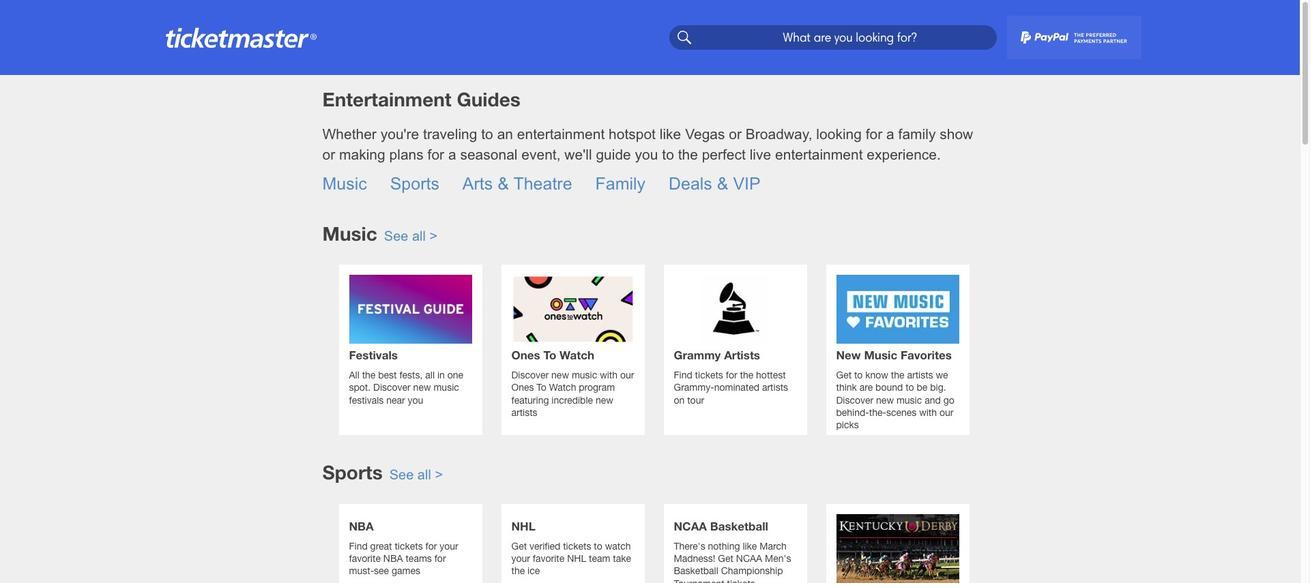 Task type: vqa. For each thing, say whether or not it's contained in the screenshot.
Street
no



Task type: describe. For each thing, give the bounding box(es) containing it.
arts & theatre link
[[463, 174, 572, 193]]

ncaa basketball
[[674, 519, 768, 534]]

see for sports
[[389, 468, 414, 483]]

family link
[[595, 174, 646, 193]]

the inside get to know the artists we think are bound to be big. discover new music and go behind-the-scenes with our picks
[[891, 370, 905, 381]]

hotspot
[[609, 126, 656, 142]]

making
[[339, 147, 385, 162]]

watch
[[605, 541, 631, 552]]

nothing
[[708, 541, 740, 552]]

basketball inside 'there's nothing like march madness! get ncaa men's basketball championship tournament tickets'
[[674, 566, 718, 577]]

all for music
[[412, 228, 426, 243]]

artists
[[724, 348, 760, 363]]

men's
[[765, 554, 791, 565]]

new
[[836, 348, 861, 363]]

music inside get to know the artists we think are bound to be big. discover new music and go behind-the-scenes with our picks
[[897, 395, 922, 406]]

theatre
[[513, 174, 572, 193]]

like inside 'there's nothing like march madness! get ncaa men's basketball championship tournament tickets'
[[743, 541, 757, 552]]

be
[[917, 382, 928, 393]]

march
[[760, 541, 787, 552]]

find for find great tickets for your favorite nba teams for must-see games
[[349, 541, 368, 552]]

hottest
[[756, 370, 786, 381]]

perfect
[[702, 147, 746, 162]]

music inside discover new music with our ones to watch program featuring incredible new artists
[[572, 370, 597, 381]]

entertainment
[[322, 88, 452, 111]]

nhl inside get verified tickets to watch your favorite nhl team take the ice
[[567, 554, 586, 565]]

the-
[[869, 407, 886, 418]]

0 horizontal spatial nhl
[[511, 519, 536, 534]]

favorite inside get verified tickets to watch your favorite nhl team take the ice
[[533, 554, 565, 565]]

near
[[386, 395, 405, 406]]

teams
[[406, 554, 432, 565]]

ones to watch image
[[511, 275, 634, 344]]

to inside get verified tickets to watch your favorite nhl team take the ice
[[594, 541, 602, 552]]

nba inside find great tickets for your favorite nba teams for must-see games
[[383, 554, 403, 565]]

guide
[[596, 147, 631, 162]]

we'll
[[565, 147, 592, 162]]

watch inside discover new music with our ones to watch program featuring incredible new artists
[[549, 382, 576, 393]]

all for sports
[[418, 468, 431, 483]]

games
[[392, 566, 420, 577]]

grammy-
[[674, 382, 714, 393]]

artists inside find tickets for the hottest grammy-nominated artists on tour
[[762, 382, 788, 393]]

must-
[[349, 566, 374, 577]]

experience.
[[867, 147, 941, 162]]

like inside whether you're traveling to an entertainment hotspot like vegas or broadway, looking for a family show or making plans for a seasonal event, we'll guide you to the perfect live entertainment experience.
[[660, 126, 681, 142]]

find tickets for the hottest grammy-nominated artists on tour
[[674, 370, 788, 406]]

new music favorites image
[[836, 275, 959, 344]]

to inside discover new music with our ones to watch program featuring incredible new artists
[[537, 382, 547, 393]]

0 horizontal spatial or
[[322, 147, 335, 162]]

you inside whether you're traveling to an entertainment hotspot like vegas or broadway, looking for a family show or making plans for a seasonal event, we'll guide you to the perfect live entertainment experience.
[[635, 147, 658, 162]]

in
[[437, 370, 445, 381]]

on
[[674, 395, 685, 406]]

picks
[[836, 420, 859, 431]]

see all > link for sports
[[383, 463, 443, 483]]

and
[[925, 395, 941, 406]]

> for sports
[[435, 468, 443, 483]]

fests,
[[399, 370, 423, 381]]

our inside discover new music with our ones to watch program featuring incredible new artists
[[620, 370, 634, 381]]

1 horizontal spatial or
[[729, 126, 742, 142]]

ncaa inside 'there's nothing like march madness! get ncaa men's basketball championship tournament tickets'
[[736, 554, 762, 565]]

big.
[[930, 382, 946, 393]]

& for vip
[[717, 174, 728, 193]]

family
[[898, 126, 936, 142]]

new inside get to know the artists we think are bound to be big. discover new music and go behind-the-scenes with our picks
[[876, 395, 894, 406]]

incredible
[[552, 395, 593, 406]]

tour
[[687, 395, 704, 406]]

& for theatre
[[498, 174, 509, 193]]

scenes
[[886, 407, 917, 418]]

verified
[[530, 541, 560, 552]]

behind-
[[836, 407, 869, 418]]

music see all >
[[322, 222, 438, 245]]

grammy artists
[[674, 348, 760, 363]]

plans
[[389, 147, 424, 162]]

there's nothing like march madness! get ncaa men's basketball championship tournament tickets
[[674, 541, 791, 583]]

artists inside discover new music with our ones to watch program featuring incredible new artists
[[511, 407, 537, 418]]

for right looking
[[866, 126, 883, 142]]

take
[[613, 554, 631, 565]]

traveling
[[423, 126, 477, 142]]

find for find tickets for the hottest grammy-nominated artists on tour
[[674, 370, 692, 381]]

tickets inside get verified tickets to watch your favorite nhl team take the ice
[[563, 541, 591, 552]]

seasonal
[[460, 147, 518, 162]]

bound
[[876, 382, 903, 393]]

ice
[[528, 566, 540, 577]]

we
[[936, 370, 948, 381]]

0 vertical spatial basketball
[[710, 519, 768, 534]]

best
[[378, 370, 397, 381]]

get inside 'there's nothing like march madness! get ncaa men's basketball championship tournament tickets'
[[718, 554, 734, 565]]

sports link
[[390, 174, 439, 193]]

discover new music with our ones to watch program featuring incredible new artists
[[511, 370, 634, 418]]

deals & vip
[[669, 174, 761, 193]]

see all > link for music
[[377, 223, 438, 243]]



Task type: locate. For each thing, give the bounding box(es) containing it.
tickets up grammy-
[[695, 370, 723, 381]]

tickets inside find great tickets for your favorite nba teams for must-see games
[[395, 541, 423, 552]]

deals
[[669, 174, 712, 193]]

broadway,
[[746, 126, 812, 142]]

artists down hottest
[[762, 382, 788, 393]]

sports for sports see all >
[[322, 462, 383, 484]]

1 vertical spatial a
[[448, 147, 456, 162]]

get for get to know the artists we think are bound to be big. discover new music and go behind-the-scenes with our picks
[[836, 370, 852, 381]]

1 vertical spatial basketball
[[674, 566, 718, 577]]

you're
[[381, 126, 419, 142]]

music up 'scenes'
[[897, 395, 922, 406]]

ones inside discover new music with our ones to watch program featuring incredible new artists
[[511, 382, 534, 393]]

music
[[322, 174, 367, 193], [322, 222, 377, 245], [864, 348, 898, 363]]

nhl left team
[[567, 554, 586, 565]]

discover inside get to know the artists we think are bound to be big. discover new music and go behind-the-scenes with our picks
[[836, 395, 874, 406]]

nhl
[[511, 519, 536, 534], [567, 554, 586, 565]]

basketball up nothing
[[710, 519, 768, 534]]

entertainment up 'we'll'
[[517, 126, 605, 142]]

get verified tickets to watch your favorite nhl team take the ice
[[511, 541, 631, 577]]

1 horizontal spatial music
[[572, 370, 597, 381]]

find great tickets for your favorite nba teams for must-see games
[[349, 541, 458, 577]]

1 vertical spatial music
[[434, 382, 459, 393]]

2 vertical spatial music
[[897, 395, 922, 406]]

2 horizontal spatial get
[[836, 370, 852, 381]]

to up featuring
[[537, 382, 547, 393]]

music link
[[322, 174, 367, 193]]

2 ones from the top
[[511, 382, 534, 393]]

0 vertical spatial watch
[[560, 348, 594, 363]]

1 vertical spatial nba
[[383, 554, 403, 565]]

entertainment
[[517, 126, 605, 142], [775, 147, 863, 162]]

1 horizontal spatial nhl
[[567, 554, 586, 565]]

1 vertical spatial entertainment
[[775, 147, 863, 162]]

0 horizontal spatial ncaa
[[674, 519, 707, 534]]

1 horizontal spatial get
[[718, 554, 734, 565]]

or down whether
[[322, 147, 335, 162]]

music inside the all the best fests, all in one spot. discover new music festivals near you
[[434, 382, 459, 393]]

watch up incredible
[[549, 382, 576, 393]]

the inside whether you're traveling to an entertainment hotspot like vegas or broadway, looking for a family show or making plans for a seasonal event, we'll guide you to the perfect live entertainment experience.
[[678, 147, 698, 162]]

0 horizontal spatial sports
[[322, 462, 383, 484]]

your right great
[[440, 541, 458, 552]]

1 horizontal spatial like
[[743, 541, 757, 552]]

sports for sports
[[390, 174, 439, 193]]

2 favorite from the left
[[533, 554, 565, 565]]

go
[[944, 395, 955, 406]]

tickets inside find tickets for the hottest grammy-nominated artists on tour
[[695, 370, 723, 381]]

are
[[860, 382, 873, 393]]

get inside get verified tickets to watch your favorite nhl team take the ice
[[511, 541, 527, 552]]

you right near
[[408, 395, 423, 406]]

all the best fests, all in one spot. discover new music festivals near you
[[349, 370, 463, 406]]

you inside the all the best fests, all in one spot. discover new music festivals near you
[[408, 395, 423, 406]]

music down "music" link
[[322, 222, 377, 245]]

see inside sports see all >
[[389, 468, 414, 483]]

2 horizontal spatial discover
[[836, 395, 874, 406]]

for right teams
[[435, 554, 446, 565]]

0 vertical spatial artists
[[907, 370, 933, 381]]

nhl up verified
[[511, 519, 536, 534]]

featuring
[[511, 395, 549, 406]]

1 vertical spatial watch
[[549, 382, 576, 393]]

the
[[678, 147, 698, 162], [362, 370, 376, 381], [740, 370, 754, 381], [891, 370, 905, 381], [511, 566, 525, 577]]

all inside the all the best fests, all in one spot. discover new music festivals near you
[[425, 370, 435, 381]]

1 ones from the top
[[511, 348, 540, 363]]

all inside music see all >
[[412, 228, 426, 243]]

2 vertical spatial artists
[[511, 407, 537, 418]]

0 vertical spatial music
[[572, 370, 597, 381]]

favorite inside find great tickets for your favorite nba teams for must-see games
[[349, 554, 381, 565]]

tickets up teams
[[395, 541, 423, 552]]

discover inside discover new music with our ones to watch program featuring incredible new artists
[[511, 370, 549, 381]]

0 horizontal spatial with
[[600, 370, 618, 381]]

vegas
[[685, 126, 725, 142]]

for inside find tickets for the hottest grammy-nominated artists on tour
[[726, 370, 737, 381]]

1 horizontal spatial &
[[717, 174, 728, 193]]

discover up near
[[373, 382, 411, 393]]

your inside get verified tickets to watch your favorite nhl team take the ice
[[511, 554, 530, 565]]

for up teams
[[425, 541, 437, 552]]

to up discover new music with our ones to watch program featuring incredible new artists
[[543, 348, 556, 363]]

discover up behind-
[[836, 395, 874, 406]]

1 vertical spatial see all > link
[[383, 463, 443, 483]]

0 vertical spatial nhl
[[511, 519, 536, 534]]

1 horizontal spatial a
[[887, 126, 894, 142]]

see inside music see all >
[[384, 228, 408, 243]]

whether you're traveling to an entertainment hotspot like vegas or broadway, looking for a family show or making plans for a seasonal event, we'll guide you to the perfect live entertainment experience.
[[322, 126, 973, 162]]

entertainment guides
[[322, 88, 521, 111]]

0 vertical spatial entertainment
[[517, 126, 605, 142]]

nba up great
[[349, 519, 374, 534]]

a up experience.
[[887, 126, 894, 142]]

0 vertical spatial ones
[[511, 348, 540, 363]]

festivals
[[349, 395, 384, 406]]

0 vertical spatial sports
[[390, 174, 439, 193]]

get for get verified tickets to watch your favorite nhl team take the ice
[[511, 541, 527, 552]]

0 vertical spatial music
[[322, 174, 367, 193]]

new down bound
[[876, 395, 894, 406]]

with up program
[[600, 370, 618, 381]]

arts
[[463, 174, 493, 193]]

1 vertical spatial discover
[[373, 382, 411, 393]]

you down hotspot
[[635, 147, 658, 162]]

sports
[[390, 174, 439, 193], [322, 462, 383, 484]]

your up ice
[[511, 554, 530, 565]]

>
[[430, 228, 438, 243], [435, 468, 443, 483]]

tickets
[[695, 370, 723, 381], [395, 541, 423, 552], [563, 541, 591, 552], [727, 578, 755, 583]]

1 vertical spatial you
[[408, 395, 423, 406]]

1 vertical spatial find
[[349, 541, 368, 552]]

0 horizontal spatial &
[[498, 174, 509, 193]]

get up think
[[836, 370, 852, 381]]

> inside music see all >
[[430, 228, 438, 243]]

1 vertical spatial ones
[[511, 382, 534, 393]]

or
[[729, 126, 742, 142], [322, 147, 335, 162]]

the inside the all the best fests, all in one spot. discover new music festivals near you
[[362, 370, 376, 381]]

0 horizontal spatial favorite
[[349, 554, 381, 565]]

with down and
[[919, 407, 937, 418]]

see
[[384, 228, 408, 243], [389, 468, 414, 483]]

see for music
[[384, 228, 408, 243]]

0 vertical spatial nba
[[349, 519, 374, 534]]

for down traveling
[[428, 147, 444, 162]]

1 horizontal spatial with
[[919, 407, 937, 418]]

there's
[[674, 541, 705, 552]]

ones
[[511, 348, 540, 363], [511, 382, 534, 393]]

or up perfect
[[729, 126, 742, 142]]

1 vertical spatial to
[[537, 382, 547, 393]]

guides
[[457, 88, 521, 111]]

the inside find tickets for the hottest grammy-nominated artists on tour
[[740, 370, 754, 381]]

0 horizontal spatial like
[[660, 126, 681, 142]]

find inside find great tickets for your favorite nba teams for must-see games
[[349, 541, 368, 552]]

0 vertical spatial your
[[440, 541, 458, 552]]

show
[[940, 126, 973, 142]]

2 & from the left
[[717, 174, 728, 193]]

grammy artists image
[[674, 275, 797, 344]]

a
[[887, 126, 894, 142], [448, 147, 456, 162]]

our inside get to know the artists we think are bound to be big. discover new music and go behind-the-scenes with our picks
[[940, 407, 954, 418]]

0 horizontal spatial find
[[349, 541, 368, 552]]

0 vertical spatial see
[[384, 228, 408, 243]]

new
[[551, 370, 569, 381], [413, 382, 431, 393], [596, 395, 613, 406], [876, 395, 894, 406]]

1 vertical spatial ncaa
[[736, 554, 762, 565]]

1 vertical spatial your
[[511, 554, 530, 565]]

program
[[579, 382, 615, 393]]

family
[[595, 174, 646, 193]]

music for music
[[322, 174, 367, 193]]

1 horizontal spatial ncaa
[[736, 554, 762, 565]]

whether
[[322, 126, 377, 142]]

a down traveling
[[448, 147, 456, 162]]

tickets up team
[[563, 541, 591, 552]]

the up 'nominated'
[[740, 370, 754, 381]]

get inside get to know the artists we think are bound to be big. discover new music and go behind-the-scenes with our picks
[[836, 370, 852, 381]]

one
[[447, 370, 463, 381]]

0 horizontal spatial get
[[511, 541, 527, 552]]

think
[[836, 382, 857, 393]]

the down the vegas
[[678, 147, 698, 162]]

artists
[[907, 370, 933, 381], [762, 382, 788, 393], [511, 407, 537, 418]]

championship
[[721, 566, 783, 577]]

new down fests,
[[413, 382, 431, 393]]

1 vertical spatial or
[[322, 147, 335, 162]]

find left great
[[349, 541, 368, 552]]

music
[[572, 370, 597, 381], [434, 382, 459, 393], [897, 395, 922, 406]]

1 horizontal spatial nba
[[383, 554, 403, 565]]

> for music
[[430, 228, 438, 243]]

0 vertical spatial you
[[635, 147, 658, 162]]

new down program
[[596, 395, 613, 406]]

1 vertical spatial with
[[919, 407, 937, 418]]

festivals
[[349, 348, 398, 363]]

0 vertical spatial all
[[412, 228, 426, 243]]

nba
[[349, 519, 374, 534], [383, 554, 403, 565]]

discover inside the all the best fests, all in one spot. discover new music festivals near you
[[373, 382, 411, 393]]

favorites
[[901, 348, 952, 363]]

0 horizontal spatial music
[[434, 382, 459, 393]]

tickets down championship
[[727, 578, 755, 583]]

1 vertical spatial sports
[[322, 462, 383, 484]]

the up bound
[[891, 370, 905, 381]]

all inside sports see all >
[[418, 468, 431, 483]]

like
[[660, 126, 681, 142], [743, 541, 757, 552]]

0 horizontal spatial a
[[448, 147, 456, 162]]

watch
[[560, 348, 594, 363], [549, 382, 576, 393]]

to up are in the bottom right of the page
[[854, 370, 863, 381]]

1 favorite from the left
[[349, 554, 381, 565]]

1 horizontal spatial you
[[635, 147, 658, 162]]

1 vertical spatial >
[[435, 468, 443, 483]]

0 vertical spatial to
[[543, 348, 556, 363]]

2 vertical spatial discover
[[836, 395, 874, 406]]

to up deals
[[662, 147, 674, 162]]

to up team
[[594, 541, 602, 552]]

new inside the all the best fests, all in one spot. discover new music festivals near you
[[413, 382, 431, 393]]

2 horizontal spatial artists
[[907, 370, 933, 381]]

2 vertical spatial all
[[418, 468, 431, 483]]

your inside find great tickets for your favorite nba teams for must-see games
[[440, 541, 458, 552]]

0 vertical spatial like
[[660, 126, 681, 142]]

grammy
[[674, 348, 721, 363]]

1 horizontal spatial find
[[674, 370, 692, 381]]

2 vertical spatial get
[[718, 554, 734, 565]]

2 vertical spatial music
[[864, 348, 898, 363]]

&
[[498, 174, 509, 193], [717, 174, 728, 193]]

1 vertical spatial like
[[743, 541, 757, 552]]

1 horizontal spatial artists
[[762, 382, 788, 393]]

0 vertical spatial ncaa
[[674, 519, 707, 534]]

1 vertical spatial artists
[[762, 382, 788, 393]]

1 vertical spatial get
[[511, 541, 527, 552]]

0 horizontal spatial artists
[[511, 407, 537, 418]]

madness!
[[674, 554, 715, 565]]

discover up featuring
[[511, 370, 549, 381]]

all
[[349, 370, 359, 381]]

like left the vegas
[[660, 126, 681, 142]]

1 vertical spatial music
[[322, 222, 377, 245]]

favorite
[[349, 554, 381, 565], [533, 554, 565, 565]]

favorite down verified
[[533, 554, 565, 565]]

like left march
[[743, 541, 757, 552]]

& left vip
[[717, 174, 728, 193]]

0 horizontal spatial your
[[440, 541, 458, 552]]

spot.
[[349, 382, 371, 393]]

your
[[440, 541, 458, 552], [511, 554, 530, 565]]

0 vertical spatial discover
[[511, 370, 549, 381]]

to left be
[[906, 382, 914, 393]]

0 vertical spatial a
[[887, 126, 894, 142]]

1 horizontal spatial entertainment
[[775, 147, 863, 162]]

0 vertical spatial get
[[836, 370, 852, 381]]

0 horizontal spatial discover
[[373, 382, 411, 393]]

0 vertical spatial see all > link
[[377, 223, 438, 243]]

live
[[750, 147, 771, 162]]

0 horizontal spatial nba
[[349, 519, 374, 534]]

looking
[[816, 126, 862, 142]]

& right the arts
[[498, 174, 509, 193]]

the right all
[[362, 370, 376, 381]]

artists inside get to know the artists we think are bound to be big. discover new music and go behind-the-scenes with our picks
[[907, 370, 933, 381]]

0 vertical spatial or
[[729, 126, 742, 142]]

1 horizontal spatial your
[[511, 554, 530, 565]]

0 vertical spatial our
[[620, 370, 634, 381]]

music up program
[[572, 370, 597, 381]]

music up know at the bottom right of page
[[864, 348, 898, 363]]

deals & vip link
[[669, 174, 761, 193]]

get down nothing
[[718, 554, 734, 565]]

artists up be
[[907, 370, 933, 381]]

an
[[497, 126, 513, 142]]

0 vertical spatial with
[[600, 370, 618, 381]]

1 horizontal spatial discover
[[511, 370, 549, 381]]

see
[[374, 566, 389, 577]]

to
[[543, 348, 556, 363], [537, 382, 547, 393]]

1 horizontal spatial sports
[[390, 174, 439, 193]]

find
[[674, 370, 692, 381], [349, 541, 368, 552]]

kentucky derby image
[[836, 515, 959, 583]]

nba up 'see'
[[383, 554, 403, 565]]

team
[[589, 554, 610, 565]]

great
[[370, 541, 392, 552]]

favorite up 'must-'
[[349, 554, 381, 565]]

know
[[866, 370, 888, 381]]

find up grammy-
[[674, 370, 692, 381]]

1 vertical spatial see
[[389, 468, 414, 483]]

1 vertical spatial our
[[940, 407, 954, 418]]

2 horizontal spatial music
[[897, 395, 922, 406]]

1 & from the left
[[498, 174, 509, 193]]

tickets inside 'there's nothing like march madness! get ncaa men's basketball championship tournament tickets'
[[727, 578, 755, 583]]

new down ones to watch
[[551, 370, 569, 381]]

tournament
[[674, 578, 725, 583]]

the inside get verified tickets to watch your favorite nhl team take the ice
[[511, 566, 525, 577]]

see all > link
[[377, 223, 438, 243], [383, 463, 443, 483]]

new music favorites
[[836, 348, 952, 363]]

basketball
[[710, 519, 768, 534], [674, 566, 718, 577]]

watch up program
[[560, 348, 594, 363]]

music down "in"
[[434, 382, 459, 393]]

basketball up tournament at the right
[[674, 566, 718, 577]]

1 vertical spatial nhl
[[567, 554, 586, 565]]

ncaa up the there's
[[674, 519, 707, 534]]

ones to watch
[[511, 348, 594, 363]]

festivals image
[[349, 275, 472, 344]]

1 horizontal spatial our
[[940, 407, 954, 418]]

event,
[[522, 147, 561, 162]]

> inside sports see all >
[[435, 468, 443, 483]]

0 horizontal spatial entertainment
[[517, 126, 605, 142]]

entertainment down looking
[[775, 147, 863, 162]]

sports see all >
[[322, 462, 443, 484]]

artists down featuring
[[511, 407, 537, 418]]

0 horizontal spatial our
[[620, 370, 634, 381]]

for up 'nominated'
[[726, 370, 737, 381]]

music down making
[[322, 174, 367, 193]]

0 vertical spatial find
[[674, 370, 692, 381]]

None text field
[[669, 25, 997, 50]]

0 vertical spatial >
[[430, 228, 438, 243]]

with inside discover new music with our ones to watch program featuring incredible new artists
[[600, 370, 618, 381]]

with inside get to know the artists we think are bound to be big. discover new music and go behind-the-scenes with our picks
[[919, 407, 937, 418]]

find inside find tickets for the hottest grammy-nominated artists on tour
[[674, 370, 692, 381]]

get left verified
[[511, 541, 527, 552]]

nominated
[[714, 382, 760, 393]]

1 horizontal spatial favorite
[[533, 554, 565, 565]]

0 horizontal spatial you
[[408, 395, 423, 406]]

to left an
[[481, 126, 493, 142]]

ncaa
[[674, 519, 707, 534], [736, 554, 762, 565]]

ncaa up championship
[[736, 554, 762, 565]]

1 vertical spatial all
[[425, 370, 435, 381]]

vip
[[733, 174, 761, 193]]

arts & theatre
[[463, 174, 572, 193]]

music for music see all >
[[322, 222, 377, 245]]

get to know the artists we think are bound to be big. discover new music and go behind-the-scenes with our picks
[[836, 370, 955, 431]]

the left ice
[[511, 566, 525, 577]]



